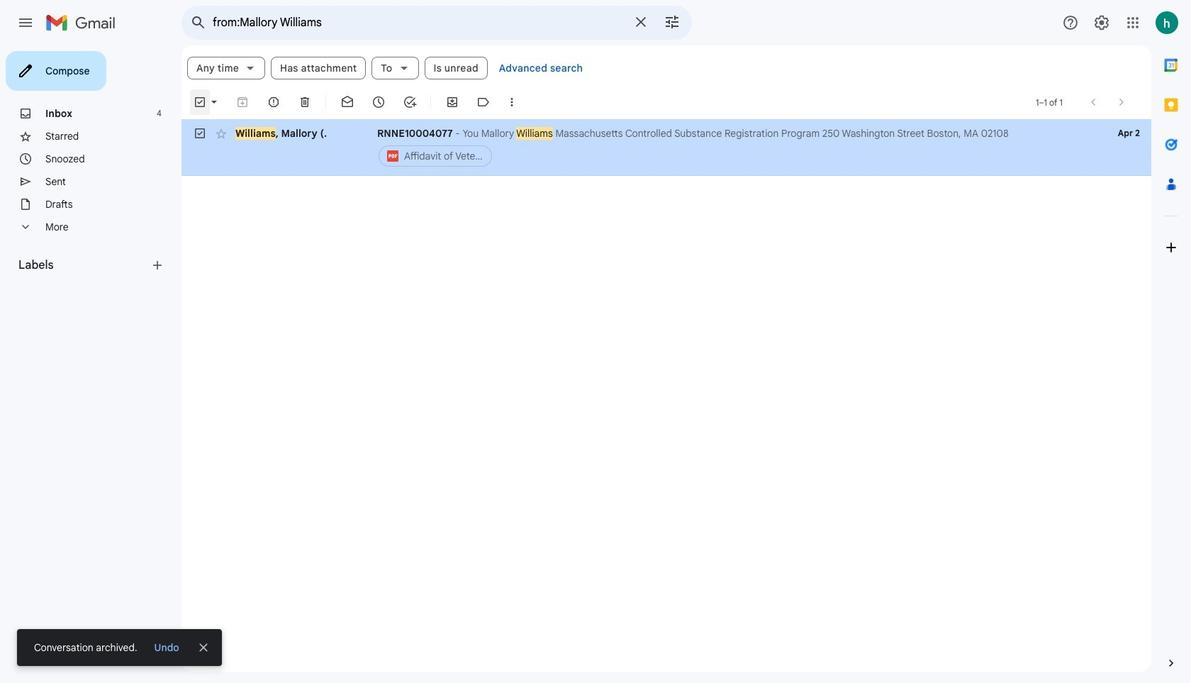 Task type: describe. For each thing, give the bounding box(es) containing it.
support image
[[1063, 14, 1080, 31]]

report spam image
[[267, 95, 281, 109]]

move to inbox image
[[445, 95, 460, 109]]

add to tasks image
[[403, 95, 417, 109]]

Search mail text field
[[213, 16, 624, 30]]

search mail image
[[186, 10, 211, 35]]

settings image
[[1094, 14, 1111, 31]]

gmail image
[[45, 9, 123, 37]]



Task type: locate. For each thing, give the bounding box(es) containing it.
cell
[[377, 126, 1081, 169]]

mark as read image
[[340, 95, 355, 109]]

None checkbox
[[193, 95, 207, 109], [193, 126, 207, 140], [193, 95, 207, 109], [193, 126, 207, 140]]

main menu image
[[17, 14, 34, 31]]

tab list
[[1152, 45, 1192, 632]]

None search field
[[182, 6, 692, 40]]

delete image
[[298, 95, 312, 109]]

main content
[[182, 45, 1152, 672]]

clear search image
[[627, 8, 655, 36]]

advanced search options image
[[658, 8, 687, 36]]

row
[[182, 119, 1152, 176]]

alert
[[17, 33, 1169, 666]]

navigation
[[0, 45, 182, 683]]

more email options image
[[505, 95, 519, 109]]

labels image
[[477, 95, 491, 109]]

heading
[[18, 258, 150, 272]]

archive image
[[236, 95, 250, 109]]

snooze image
[[372, 95, 386, 109]]



Task type: vqa. For each thing, say whether or not it's contained in the screenshot.
'Settings' icon
yes



